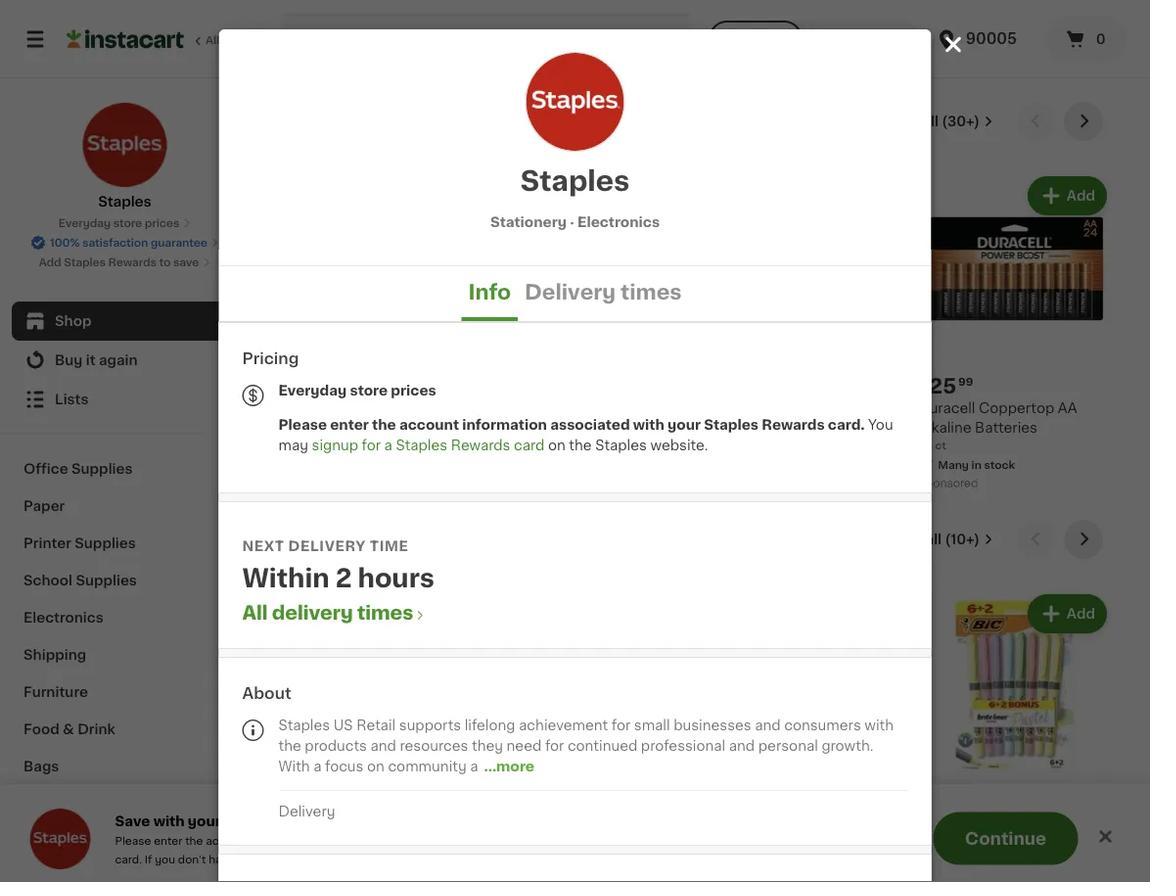 Task type: vqa. For each thing, say whether or not it's contained in the screenshot.
Cottage Cheese link
no



Task type: describe. For each thing, give the bounding box(es) containing it.
delivery for delivery
[[279, 804, 335, 818]]

all delivery times 
[[242, 604, 427, 622]]

99 for 51
[[330, 376, 345, 387]]

on inside staples us retail supports lifelong achievement for small businesses and consumers with the products and resources they need for continued professional and personal growth. with a focus on community a
[[367, 759, 385, 773]]

cleaning link
[[12, 785, 238, 822]]

1 horizontal spatial associated
[[550, 418, 630, 431]]

product group containing 9
[[294, 590, 486, 871]]

supplies for kitchen supplies
[[82, 834, 143, 848]]

rewards up 3i on the bottom left of the page
[[476, 836, 523, 846]]

1 horizontal spatial enter
[[330, 418, 369, 431]]

drink
[[77, 723, 115, 736]]

supplies for printer supplies
[[75, 537, 136, 550]]

alkaline
[[919, 421, 972, 434]]

2 add button from the top
[[1030, 596, 1105, 631]]

$ 6 49
[[923, 793, 961, 814]]

signup inside the 'save with your staples rewards card! please enter the account information associated with your staples rewards card. if you don't have a card, you can signup for one on the retailer website.'
[[322, 854, 358, 865]]

item carousel region containing 51
[[294, 102, 1111, 504]]

professional
[[641, 739, 726, 752]]

for inside the 'save with your staples rewards card! please enter the account information associated with your staples rewards card. if you don't have a card, you can signup for one on the retailer website.'
[[361, 854, 376, 865]]

shipping link
[[12, 636, 238, 674]]

the down get
[[418, 854, 436, 865]]

please inside the 'save with your staples rewards card! please enter the account information associated with your staples rewards card. if you don't have a card, you can signup for one on the retailer website.'
[[115, 836, 151, 846]]

furniture
[[23, 685, 88, 699]]

on inside the 'save with your staples rewards card! please enter the account information associated with your staples rewards card. if you don't have a card, you can signup for one on the retailer website.'
[[402, 854, 416, 865]]

0 horizontal spatial printer
[[23, 537, 71, 550]]

personal
[[759, 739, 818, 752]]

and down businesses
[[729, 739, 755, 752]]

1 vertical spatial everyday
[[279, 383, 347, 397]]

$ 51 99
[[298, 375, 345, 396]]

more
[[928, 836, 958, 846]]

kitchen supplies
[[23, 834, 143, 848]]

delivery times tab
[[518, 266, 689, 321]]

website. inside the 'save with your staples rewards card! please enter the account information associated with your staples rewards card. if you don't have a card, you can signup for one on the retailer website.'
[[479, 854, 525, 865]]

get
[[400, 833, 433, 849]]

view for view all (10+)
[[889, 532, 922, 546]]

rewards down 9
[[282, 814, 345, 828]]

trending now
[[294, 529, 444, 550]]

1 vertical spatial everyday store prices
[[279, 383, 436, 397]]

now
[[395, 529, 444, 550]]

delivery inside treatment tracker modal dialog
[[476, 833, 548, 849]]

next
[[242, 539, 285, 553]]

everyday store prices link
[[58, 215, 191, 231]]

1 horizontal spatial information
[[462, 418, 547, 431]]

small
[[634, 718, 670, 732]]

times inside all delivery times 
[[357, 604, 414, 622]]

air
[[638, 401, 656, 415]]

delivery for delivery times
[[525, 281, 616, 302]]

food & drink link
[[12, 711, 238, 748]]

next delivery time
[[242, 539, 409, 553]]

product group containing staples electronics air duster
[[502, 172, 695, 477]]

a left ...
[[470, 759, 478, 773]]

office
[[23, 462, 68, 476]]

0 horizontal spatial &
[[63, 723, 74, 736]]

5735801
[[566, 819, 625, 833]]

0 button
[[1047, 16, 1127, 63]]

associated inside the 'save with your staples rewards card! please enter the account information associated with your staples rewards card. if you don't have a card, you can signup for one on the retailer website.'
[[318, 836, 377, 846]]

staples down the "tru" at top
[[704, 418, 759, 431]]

and up personal
[[755, 718, 781, 732]]

product group containing 6
[[919, 590, 1111, 882]]

tru
[[710, 401, 732, 415]]

close image
[[1096, 827, 1116, 846]]

supplies for school supplies
[[76, 574, 137, 587]]

brite
[[990, 858, 1022, 872]]

liquid
[[776, 819, 819, 833]]

hp 3yp30an#140 high/standard yield 67xl black/hp 67 tri-color ink cartridges
[[294, 401, 469, 474]]

ct
[[935, 440, 947, 451]]

0 vertical spatial please
[[279, 418, 327, 431]]

ast
[[1027, 819, 1054, 833]]

$ for 6
[[923, 794, 930, 805]]

supports
[[399, 718, 461, 732]]

soap
[[863, 819, 898, 833]]

0 vertical spatial website.
[[651, 438, 708, 452]]

shop
[[55, 314, 91, 328]]

info tab
[[462, 266, 518, 321]]

0 horizontal spatial your
[[188, 814, 221, 828]]

guarantee
[[151, 237, 207, 248]]

with down mouse,
[[380, 836, 403, 846]]

mouse,
[[358, 819, 408, 833]]

printer supplies link
[[12, 525, 238, 562]]

sheets/ream
[[710, 440, 804, 454]]

main content containing 51
[[0, 78, 1150, 882]]

staples inside staples us retail supports lifelong achievement for small businesses and consumers with the products and resources they need for continued professional and personal growth. with a focus on community a
[[279, 718, 330, 732]]

assorted
[[919, 839, 981, 852]]

food
[[23, 723, 59, 736]]

tab list containing info
[[219, 266, 932, 321]]

everyday store prices inside "link"
[[58, 218, 179, 229]]

2 vertical spatial &
[[599, 858, 610, 872]]

add staples rewards to save link
[[39, 255, 211, 270]]

$ 25 99
[[923, 375, 974, 396]]

save
[[173, 257, 199, 268]]

please enter the account information associated with your staples rewards card.
[[279, 418, 868, 431]]

51
[[305, 375, 328, 396]]

more
[[497, 759, 535, 773]]

and down the retail
[[371, 739, 396, 752]]

49
[[946, 794, 961, 805]]

6
[[930, 793, 944, 814]]

time
[[370, 539, 409, 553]]

for up continued
[[612, 718, 631, 732]]

logitech
[[294, 819, 354, 833]]

bic gbldp61s-ast assorted pastel colors chisel tip brite liner grip pastel highlighters
[[919, 819, 1093, 882]]

can
[[299, 854, 319, 865]]

the up don't
[[185, 836, 203, 846]]

staples up 'card,'
[[224, 814, 279, 828]]

add inside treatment tracker modal dialog
[[707, 833, 741, 849]]

90005
[[966, 32, 1017, 46]]

wireless,
[[412, 819, 474, 833]]

electronics inside staples electronics air duster 4 x 10 oz
[[557, 401, 634, 415]]

fellowes 5735801 9.5" width silver & black saturn 3i 95 thermal & cold laminator
[[502, 819, 688, 882]]

chisel
[[919, 858, 962, 872]]

hp
[[294, 401, 314, 415]]

with down the air
[[633, 418, 665, 431]]

add staples rewards to save
[[39, 257, 199, 268]]

0 horizontal spatial to
[[159, 257, 171, 268]]

view all (10+)
[[889, 532, 980, 546]]

duracell coppertop aa alkaline batteries 24 ct
[[919, 401, 1078, 451]]

width
[[502, 839, 543, 852]]

aquarium
[[757, 839, 823, 852]]

lists
[[55, 393, 89, 406]]

1 vertical spatial prices
[[391, 383, 436, 397]]

0 vertical spatial signup
[[312, 438, 358, 452]]

100% satisfaction guarantee button
[[30, 231, 219, 251]]

close modal image
[[941, 32, 966, 57]]

tru red printer paper 8.5" x 11" 20 lbs. white, 500 sheets/ream button
[[710, 172, 903, 480]]

1 horizontal spatial pastel
[[985, 839, 1027, 852]]

8.5"
[[859, 401, 888, 415]]

for left tri-
[[362, 438, 381, 452]]

with inside staples us retail supports lifelong achievement for small businesses and consumers with the products and resources they need for continued professional and personal growth. with a focus on community a
[[865, 718, 894, 732]]

thermal
[[540, 858, 595, 872]]

with
[[279, 759, 310, 773]]

need
[[507, 739, 542, 752]]

to inside treatment tracker modal dialog
[[806, 833, 824, 849]]

school
[[23, 574, 72, 587]]


[[414, 608, 427, 622]]

staples down yield on the left top
[[396, 438, 448, 452]]

paper inside tru red printer paper 8.5" x 11" 20 lbs. white, 500 sheets/ream
[[816, 401, 856, 415]]

growth.
[[822, 739, 874, 752]]

$ for 51
[[298, 376, 305, 387]]

67xl
[[434, 421, 469, 434]]

2 vertical spatial your
[[405, 836, 430, 846]]

staples inside staples electronics air duster 4 x 10 oz
[[502, 401, 554, 415]]

pricing
[[242, 351, 299, 366]]

0 vertical spatial account
[[399, 418, 459, 431]]

prices inside everyday store prices "link"
[[145, 218, 179, 229]]

... more
[[484, 759, 535, 773]]

consumers
[[784, 718, 861, 732]]

11"
[[710, 421, 728, 434]]

sponsored badge image
[[919, 478, 978, 489]]

1 add button from the top
[[1030, 178, 1105, 213]]

treatment tracker modal dialog
[[255, 812, 1150, 882]]

3
[[621, 833, 632, 849]]

grip
[[1064, 858, 1093, 872]]

paper inside 'link'
[[23, 499, 65, 513]]

times inside delivery times tab
[[621, 281, 682, 302]]



Task type: locate. For each thing, give the bounding box(es) containing it.
electronics up please enter the account information associated with your staples rewards card.
[[557, 401, 634, 415]]

1 vertical spatial delivery
[[279, 804, 335, 818]]

1 horizontal spatial paper
[[816, 401, 856, 415]]

information up 'card,'
[[253, 836, 315, 846]]

1 vertical spatial card.
[[115, 854, 142, 865]]

times
[[621, 281, 682, 302], [357, 604, 414, 622]]

the inside staples us retail supports lifelong achievement for small businesses and consumers with the products and resources they need for continued professional and personal growth. with a focus on community a
[[279, 739, 301, 752]]

0 vertical spatial delivery
[[525, 281, 616, 302]]

staples logo image
[[526, 53, 624, 151], [82, 102, 168, 188], [29, 808, 92, 870]]

3i
[[502, 858, 515, 872]]

all left stores
[[206, 35, 220, 46]]

a inside the 'save with your staples rewards card! please enter the account information associated with your staples rewards card. if you don't have a card, you can signup for one on the retailer website.'
[[237, 854, 244, 865]]

0 horizontal spatial enter
[[154, 836, 182, 846]]

0 vertical spatial store
[[113, 218, 142, 229]]

for left one
[[361, 854, 376, 865]]

all for (30+)
[[923, 115, 939, 128]]

1 horizontal spatial you
[[276, 854, 296, 865]]

view all (10+) button
[[881, 520, 1002, 559]]

staples up "products" at the bottom of page
[[279, 718, 330, 732]]

all left the '(10+)'
[[926, 532, 942, 546]]

staples
[[521, 167, 630, 194], [98, 195, 151, 209], [64, 257, 106, 268], [502, 401, 554, 415], [704, 418, 759, 431], [396, 438, 448, 452], [595, 438, 647, 452], [279, 718, 330, 732], [224, 814, 279, 828], [433, 836, 473, 846]]

& down 5735801
[[587, 839, 598, 852]]

0 horizontal spatial account
[[206, 836, 250, 846]]

1 vertical spatial enter
[[154, 836, 182, 846]]

99 right 51
[[330, 376, 345, 387]]

0 vertical spatial information
[[462, 418, 547, 431]]

1 horizontal spatial website.
[[651, 438, 708, 452]]

your down wireless,
[[405, 836, 430, 846]]

fellowes
[[502, 819, 562, 833]]

2 vertical spatial delivery
[[476, 833, 548, 849]]

67
[[361, 440, 378, 454]]

your left 11"
[[668, 418, 701, 431]]

main content
[[0, 78, 1150, 882]]

delivery for all
[[272, 604, 353, 622]]

1 vertical spatial information
[[253, 836, 315, 846]]

1 vertical spatial all
[[242, 604, 268, 622]]

store inside "link"
[[113, 218, 142, 229]]

staples link
[[82, 102, 168, 211]]

a right with
[[313, 759, 322, 773]]

1 horizontal spatial everyday
[[279, 383, 347, 397]]

to left save
[[159, 257, 171, 268]]

furniture link
[[12, 674, 238, 711]]


[[242, 385, 264, 406]]

1 horizontal spatial printer
[[766, 401, 812, 415]]

$ up bic
[[923, 794, 930, 805]]

(30+)
[[942, 115, 980, 128]]

x for 4
[[512, 440, 519, 451]]

buy it again link
[[12, 341, 238, 380]]

enter down 3yp30an#140
[[330, 418, 369, 431]]

supplies up paper 'link'
[[71, 462, 133, 476]]

information up 4
[[462, 418, 547, 431]]

0 vertical spatial everyday store prices
[[58, 218, 179, 229]]

batteries
[[975, 421, 1038, 434]]

0 vertical spatial associated
[[550, 418, 630, 431]]

staples inside add staples rewards to save link
[[64, 257, 106, 268]]

staples inside the staples link
[[98, 195, 151, 209]]

your up don't
[[188, 814, 221, 828]]

$ for 9
[[298, 794, 305, 805]]

1 vertical spatial account
[[206, 836, 250, 846]]

account up have
[[206, 836, 250, 846]]

on down get
[[402, 854, 416, 865]]

instacart logo image
[[67, 27, 184, 51]]

food & drink
[[23, 723, 115, 736]]

staples logo image inside main content
[[29, 808, 92, 870]]

None search field
[[280, 12, 691, 67]]

·
[[570, 215, 574, 229]]

...
[[484, 759, 497, 773]]

prices up yield on the left top
[[391, 383, 436, 397]]

9
[[305, 793, 319, 814]]

account up signup for a staples rewards card link
[[399, 418, 459, 431]]

0 horizontal spatial you
[[155, 854, 175, 865]]

25
[[930, 375, 957, 396]]

everyday inside everyday store prices "link"
[[58, 218, 111, 229]]

you left can
[[276, 854, 296, 865]]

delivery inside tab
[[525, 281, 616, 302]]

everyday up 100%
[[58, 218, 111, 229]]

2 99 from the left
[[959, 376, 974, 387]]

website. down width
[[479, 854, 525, 865]]

0 vertical spatial printer
[[766, 401, 812, 415]]

series
[[827, 839, 870, 852]]

store up 100% satisfaction guarantee button
[[113, 218, 142, 229]]

0 horizontal spatial information
[[253, 836, 315, 846]]

1 vertical spatial times
[[357, 604, 414, 622]]

associated
[[550, 418, 630, 431], [318, 836, 377, 846]]

0 vertical spatial view
[[886, 115, 919, 128]]

1 horizontal spatial delivery
[[525, 281, 616, 302]]

99 right 25
[[959, 376, 974, 387]]

1 vertical spatial store
[[350, 383, 388, 397]]

2
[[336, 566, 352, 591]]

it
[[86, 353, 96, 367]]

rewards up sheets/ream
[[762, 418, 825, 431]]

prices up guarantee
[[145, 218, 179, 229]]

on inside treatment tracker modal dialog
[[551, 833, 574, 849]]

staples down 100%
[[64, 257, 106, 268]]

0 horizontal spatial times
[[357, 604, 414, 622]]

rewards down 67xl
[[451, 438, 511, 452]]

laminator
[[502, 878, 571, 882]]

all stores link
[[67, 12, 258, 67]]

view left '(30+)'
[[886, 115, 919, 128]]

m325
[[294, 839, 333, 852]]

1 horizontal spatial your
[[405, 836, 430, 846]]

1 horizontal spatial times
[[621, 281, 682, 302]]

0 vertical spatial your
[[668, 418, 701, 431]]

product group
[[502, 172, 695, 477], [919, 172, 1111, 494], [294, 590, 486, 871], [919, 590, 1111, 882]]

1 horizontal spatial 99
[[959, 376, 974, 387]]

0 horizontal spatial delivery
[[279, 804, 335, 818]]

x inside staples electronics air duster 4 x 10 oz
[[512, 440, 519, 451]]

all left '(30+)'
[[923, 115, 939, 128]]

delivery times
[[525, 281, 682, 302]]

bic
[[919, 819, 943, 833]]

0 vertical spatial enter
[[330, 418, 369, 431]]

duster
[[502, 421, 549, 434]]

$ inside $ 51 99
[[298, 376, 305, 387]]

electronics right ·
[[578, 215, 660, 229]]

your
[[668, 418, 701, 431], [188, 814, 221, 828], [405, 836, 430, 846]]

99 for 25
[[959, 376, 974, 387]]

kitchen
[[23, 834, 78, 848]]

fellowes 5735801 9.5" width silver & black saturn 3i 95 thermal & cold laminator button
[[502, 590, 695, 882]]

10
[[521, 440, 533, 451]]

lifelong
[[465, 718, 515, 732]]

0 vertical spatial &
[[63, 723, 74, 736]]

all inside all delivery times 
[[242, 604, 268, 622]]

the down please enter the account information associated with your staples rewards card.
[[569, 438, 592, 452]]

on up thermal
[[551, 833, 574, 849]]

1 horizontal spatial store
[[350, 383, 388, 397]]

1 vertical spatial signup
[[322, 854, 358, 865]]

0
[[1096, 32, 1106, 46]]

hand
[[822, 819, 859, 833]]

supplies up school supplies link
[[75, 537, 136, 550]]

continue
[[965, 830, 1047, 847]]

pastel
[[985, 839, 1027, 852], [919, 878, 961, 882]]

rewards down 100% satisfaction guarantee on the top
[[108, 257, 157, 268]]

within 2 hours
[[242, 566, 435, 591]]

paper up 500
[[816, 401, 856, 415]]

0 horizontal spatial store
[[113, 218, 142, 229]]

0 horizontal spatial website.
[[479, 854, 525, 865]]

signup down high/standard on the left top
[[312, 438, 358, 452]]

supplies for office supplies
[[71, 462, 133, 476]]

a right 67
[[384, 438, 392, 452]]

to left series at bottom
[[806, 833, 824, 849]]

0 vertical spatial add button
[[1030, 178, 1105, 213]]

0 horizontal spatial card.
[[115, 854, 142, 865]]

0 vertical spatial pastel
[[985, 839, 1027, 852]]

a right have
[[237, 854, 244, 865]]

x right '8.5"'
[[891, 401, 899, 415]]

$ inside "$ 9 logitech mouse, wireless, m325"
[[298, 794, 305, 805]]

on down please enter the account information associated with your staples rewards card.
[[548, 438, 566, 452]]

for
[[362, 438, 381, 452], [612, 718, 631, 732], [545, 739, 564, 752], [361, 854, 376, 865]]

focus
[[325, 759, 364, 773]]

pastel up 'brite' at the bottom
[[985, 839, 1027, 852]]

2 item carousel region from the top
[[294, 520, 1111, 882]]

the down 3yp30an#140
[[372, 418, 396, 431]]

everyday store prices up 100% satisfaction guarantee button
[[58, 218, 179, 229]]

1 99 from the left
[[330, 376, 345, 387]]

1 horizontal spatial to
[[806, 833, 824, 849]]

everyday store prices up 3yp30an#140
[[279, 383, 436, 397]]

2 horizontal spatial &
[[599, 858, 610, 872]]

0 horizontal spatial please
[[115, 836, 151, 846]]

staples up duster
[[502, 401, 554, 415]]

& down next
[[599, 858, 610, 872]]

1 vertical spatial view
[[889, 532, 922, 546]]

staples up stationery · electronics
[[521, 167, 630, 194]]

view left the '(10+)'
[[889, 532, 922, 546]]

1 horizontal spatial everyday store prices
[[279, 383, 436, 397]]

with right save
[[153, 814, 185, 828]]

delivery inside all delivery times 
[[272, 604, 353, 622]]

products
[[305, 739, 367, 752]]

with
[[633, 418, 665, 431], [865, 718, 894, 732], [153, 814, 185, 828], [380, 836, 403, 846]]

delivery up logitech
[[279, 804, 335, 818]]

$ up hp
[[298, 376, 305, 387]]

1 vertical spatial website.
[[479, 854, 525, 865]]

buy it again
[[55, 353, 138, 367]]

electronics link
[[12, 599, 238, 636]]

99 inside $ 51 99
[[330, 376, 345, 387]]

and
[[755, 718, 781, 732], [371, 739, 396, 752], [729, 739, 755, 752]]

tru red printer paper 8.5" x 11" 20 lbs. white, 500 sheets/ream
[[710, 401, 899, 454]]

black/hp
[[294, 440, 357, 454]]

1 vertical spatial please
[[115, 836, 151, 846]]

Card Number text field
[[566, 812, 918, 866]]

all for stores
[[206, 35, 220, 46]]

card!
[[348, 814, 386, 828]]

you
[[868, 418, 894, 431]]

please down save
[[115, 836, 151, 846]]

continue button
[[934, 812, 1078, 865]]

1 you from the left
[[155, 854, 175, 865]]

product group containing 25
[[919, 172, 1111, 494]]

0 vertical spatial to
[[159, 257, 171, 268]]

0 horizontal spatial associated
[[318, 836, 377, 846]]

aa
[[1058, 401, 1078, 415]]

staples down wireless,
[[433, 836, 473, 846]]

please down hp
[[279, 418, 327, 431]]

1 vertical spatial add button
[[1030, 596, 1105, 631]]

they
[[472, 739, 503, 752]]

0 horizontal spatial pastel
[[919, 878, 961, 882]]

everyday up hp
[[279, 383, 347, 397]]

2 horizontal spatial your
[[668, 418, 701, 431]]

1 horizontal spatial &
[[587, 839, 598, 852]]

card,
[[246, 854, 273, 865]]

staples down the air
[[595, 438, 647, 452]]

1 vertical spatial to
[[806, 833, 824, 849]]

printer up white, at the right of page
[[766, 401, 812, 415]]

1 horizontal spatial prices
[[391, 383, 436, 397]]

printer inside tru red printer paper 8.5" x 11" 20 lbs. white, 500 sheets/ream
[[766, 401, 812, 415]]

0 vertical spatial delivery
[[288, 539, 366, 553]]

you right if at the left bottom of page
[[155, 854, 175, 865]]

1 horizontal spatial all
[[242, 604, 268, 622]]

stationery
[[490, 215, 567, 229]]

card
[[514, 438, 545, 452]]

duracell
[[919, 401, 976, 415]]

the up with
[[279, 739, 301, 752]]

95
[[518, 858, 536, 872]]

card. down '8.5"'
[[828, 418, 865, 431]]

1 vertical spatial all
[[926, 532, 942, 546]]

delivery for next
[[288, 539, 366, 553]]

x for 8.5"
[[891, 401, 899, 415]]

$ 9 logitech mouse, wireless, m325
[[294, 793, 474, 852]]

hours
[[358, 566, 435, 591]]

1 vertical spatial x
[[512, 440, 519, 451]]

delivery up within 2 hours
[[288, 539, 366, 553]]

kitchen supplies link
[[12, 822, 238, 860]]

cartridges
[[294, 460, 367, 474]]

$
[[298, 376, 305, 387], [923, 376, 930, 387], [298, 794, 305, 805], [923, 794, 930, 805]]

store
[[113, 218, 142, 229], [350, 383, 388, 397]]

store up 3yp30an#140
[[350, 383, 388, 397]]

1 vertical spatial electronics
[[557, 401, 634, 415]]

1 horizontal spatial x
[[891, 401, 899, 415]]

0 vertical spatial everyday
[[58, 218, 111, 229]]

99 inside $ 25 99
[[959, 376, 974, 387]]

0 vertical spatial all
[[923, 115, 939, 128]]

add
[[1067, 189, 1096, 203], [39, 257, 61, 268], [1067, 607, 1096, 621], [707, 833, 741, 849]]

tab list
[[219, 266, 932, 321]]

delivery up 3i on the bottom left of the page
[[476, 833, 548, 849]]

save
[[115, 814, 150, 828]]

0 horizontal spatial everyday store prices
[[58, 218, 179, 229]]

with up 'growth.'
[[865, 718, 894, 732]]

pastel down chisel
[[919, 878, 961, 882]]

saturn
[[643, 839, 688, 852]]

paper link
[[12, 488, 238, 525]]

$ down with
[[298, 794, 305, 805]]

1 vertical spatial printer
[[23, 537, 71, 550]]

website. down the air
[[651, 438, 708, 452]]

on right focus
[[367, 759, 385, 773]]

$ inside $ 25 99
[[923, 376, 930, 387]]

$9.99 original price: $19.99 element
[[294, 791, 486, 816]]

again
[[99, 353, 138, 367]]

0 horizontal spatial 99
[[330, 376, 345, 387]]

everyday store prices
[[58, 218, 179, 229], [279, 383, 436, 397]]

colors
[[1031, 839, 1076, 852]]

1 vertical spatial &
[[587, 839, 598, 852]]

orders
[[636, 833, 693, 849]]

qualify.
[[828, 833, 889, 849]]

item carousel region containing trending now
[[294, 520, 1111, 882]]

0 horizontal spatial x
[[512, 440, 519, 451]]

all
[[206, 35, 220, 46], [242, 604, 268, 622]]

all for (10+)
[[926, 532, 942, 546]]

for down achievement
[[545, 739, 564, 752]]

please
[[279, 418, 327, 431], [115, 836, 151, 846]]

account inside the 'save with your staples rewards card! please enter the account information associated with your staples rewards card. if you don't have a card, you can signup for one on the retailer website.'
[[206, 836, 250, 846]]

2 vertical spatial electronics
[[23, 611, 103, 625]]

card. left if at the left bottom of page
[[115, 854, 142, 865]]

delivery down within 2 hours
[[272, 604, 353, 622]]

1 vertical spatial item carousel region
[[294, 520, 1111, 882]]

0 horizontal spatial all
[[206, 35, 220, 46]]

2 you from the left
[[276, 854, 296, 865]]

20
[[731, 421, 749, 434]]

service type group
[[709, 21, 919, 58]]

pump,
[[710, 839, 754, 852]]

0 vertical spatial times
[[621, 281, 682, 302]]

0 vertical spatial electronics
[[578, 215, 660, 229]]

staples up everyday store prices "link"
[[98, 195, 151, 209]]

1 horizontal spatial account
[[399, 418, 459, 431]]

0 vertical spatial prices
[[145, 218, 179, 229]]

1 item carousel region from the top
[[294, 102, 1111, 504]]

$ up duracell
[[923, 376, 930, 387]]

all for delivery
[[242, 604, 268, 622]]

softsoap liquid hand soap pump, aquarium series
[[710, 819, 898, 852]]

supplies up electronics link
[[76, 574, 137, 587]]

about
[[242, 685, 291, 701]]

supplies down save
[[82, 834, 143, 848]]

signup down m325
[[322, 854, 358, 865]]

enter inside the 'save with your staples rewards card! please enter the account information associated with your staples rewards card. if you don't have a card, you can signup for one on the retailer website.'
[[154, 836, 182, 846]]

all down within
[[242, 604, 268, 622]]

0 horizontal spatial everyday
[[58, 218, 111, 229]]

paper
[[816, 401, 856, 415], [23, 499, 65, 513]]

item carousel region
[[294, 102, 1111, 504], [294, 520, 1111, 882]]

1 vertical spatial your
[[188, 814, 221, 828]]

1 vertical spatial delivery
[[272, 604, 353, 622]]

retailer
[[439, 854, 477, 865]]

& right "food"
[[63, 723, 74, 736]]

free
[[437, 833, 472, 849]]

view for view all (30+)
[[886, 115, 919, 128]]

0 vertical spatial x
[[891, 401, 899, 415]]

x right 4
[[512, 440, 519, 451]]

color
[[404, 440, 441, 454]]

1 horizontal spatial card.
[[828, 418, 865, 431]]

view all (30+)
[[886, 115, 980, 128]]

to
[[159, 257, 171, 268], [806, 833, 824, 849]]

delivery down ·
[[525, 281, 616, 302]]

printer up school at the left bottom of page
[[23, 537, 71, 550]]

$ inside $ 6 49
[[923, 794, 930, 805]]

information inside the 'save with your staples rewards card! please enter the account information associated with your staples rewards card. if you don't have a card, you can signup for one on the retailer website.'
[[253, 836, 315, 846]]

lbs.
[[753, 421, 777, 434]]

&
[[63, 723, 74, 736], [587, 839, 598, 852], [599, 858, 610, 872]]

0 vertical spatial item carousel region
[[294, 102, 1111, 504]]

1 vertical spatial paper
[[23, 499, 65, 513]]

tri-
[[381, 440, 404, 454]]

many
[[938, 459, 969, 470]]

$ for 25
[[923, 376, 930, 387]]

x inside tru red printer paper 8.5" x 11" 20 lbs. white, 500 sheets/ream
[[891, 401, 899, 415]]

save with your staples rewards card! please enter the account information associated with your staples rewards card. if you don't have a card, you can signup for one on the retailer website.
[[115, 814, 525, 865]]

card. inside the 'save with your staples rewards card! please enter the account information associated with your staples rewards card. if you don't have a card, you can signup for one on the retailer website.'
[[115, 854, 142, 865]]

paper down the office in the bottom of the page
[[23, 499, 65, 513]]

enter
[[330, 418, 369, 431], [154, 836, 182, 846]]



